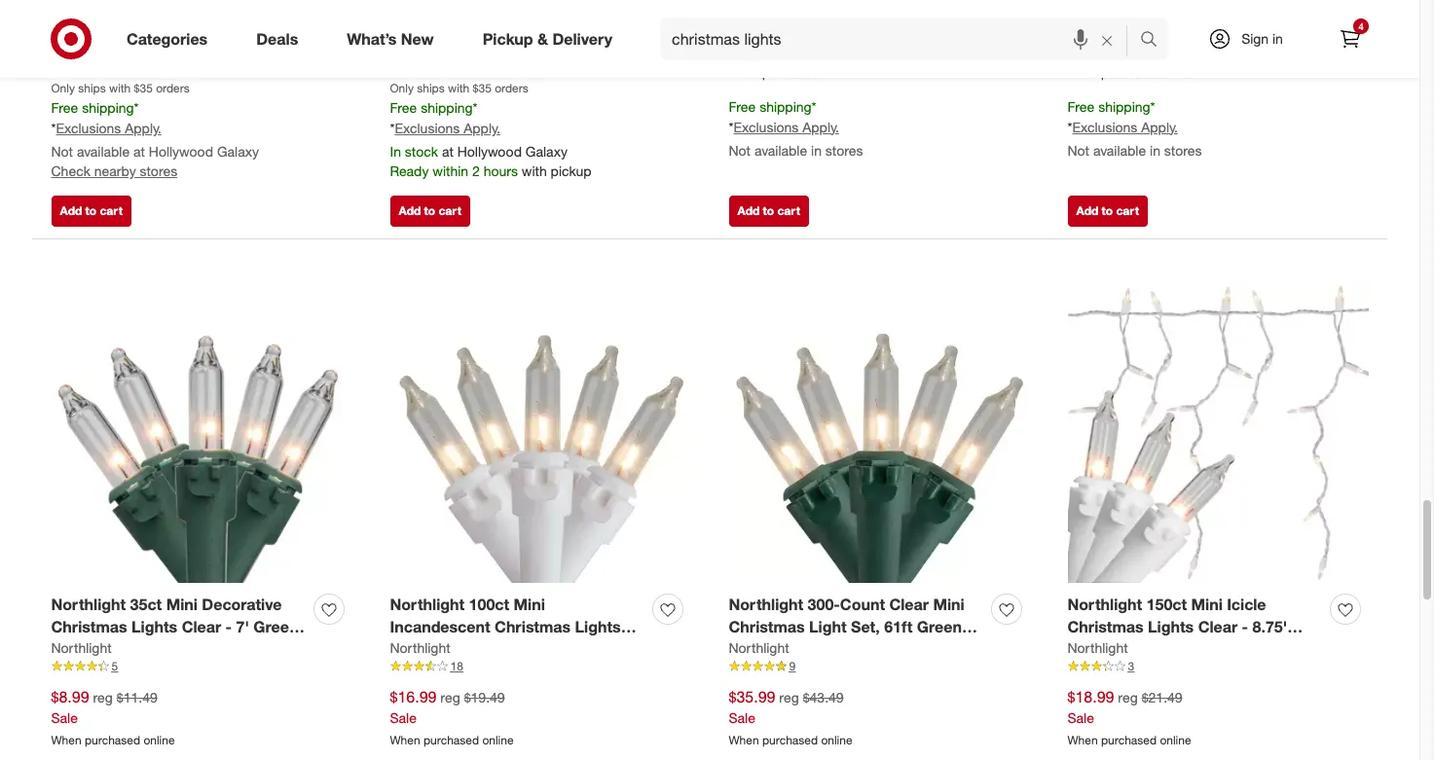 Task type: locate. For each thing, give the bounding box(es) containing it.
reg
[[771, 23, 791, 39], [1119, 23, 1139, 39], [93, 690, 113, 706], [441, 690, 461, 706], [780, 690, 800, 706], [1119, 690, 1139, 706]]

hollywood inside only ships with $35 orders free shipping * * exclusions apply. not available at hollywood galaxy check nearby stores
[[149, 143, 213, 160]]

northlight link up the 9
[[729, 639, 790, 658]]

1 lights from the left
[[132, 618, 177, 637]]

orders
[[156, 81, 190, 95], [495, 81, 529, 95]]

sign in
[[1242, 30, 1284, 47]]

- inside northlight 100ct mini incandescent christmas lights clear - 20.25' white wire
[[434, 640, 440, 659]]

northlight 100ct mini incandescent christmas lights clear - 20.25' white wire link
[[390, 595, 645, 659]]

mini for northlight 35ct mini decorative christmas lights clear - 7' green wire
[[166, 595, 198, 615]]

lights down 150ct on the bottom of page
[[1149, 618, 1195, 637]]

0 vertical spatial $8.99
[[729, 21, 767, 40]]

online inside $16.99 reg $19.49 sale when purchased online
[[483, 733, 514, 748]]

1 horizontal spatial galaxy
[[526, 143, 568, 160]]

18 link
[[390, 658, 691, 676]]

1 vertical spatial $8.99
[[51, 688, 89, 707]]

mini
[[166, 595, 198, 615], [514, 595, 545, 615], [934, 595, 965, 615], [1192, 595, 1223, 615]]

cart
[[100, 204, 123, 218], [439, 204, 462, 218], [778, 204, 801, 218], [1117, 204, 1140, 218]]

1 add to cart from the left
[[60, 204, 123, 218]]

christmas up the 9
[[729, 618, 805, 637]]

2
[[472, 162, 480, 179]]

2 horizontal spatial -
[[1243, 618, 1249, 637]]

1 $35 from the left
[[134, 81, 153, 95]]

8.75'
[[1253, 618, 1288, 637]]

1 northlight link from the left
[[51, 639, 112, 658]]

northlight 35ct mini decorative christmas lights clear - 7' green wire image
[[51, 282, 352, 583], [51, 282, 352, 583]]

2 green from the left
[[917, 618, 962, 637]]

galaxy inside only ships with $35 orders free shipping * * exclusions apply. not available at hollywood galaxy check nearby stores
[[217, 143, 259, 160]]

shipping inside only ships with $35 orders free shipping * * exclusions apply. in stock at  hollywood galaxy ready within 2 hours with pickup
[[421, 99, 473, 116]]

1 free shipping * * exclusions apply. not available in stores from the left
[[729, 98, 864, 158]]

1 horizontal spatial $8.99
[[729, 21, 767, 40]]

0 horizontal spatial available
[[77, 143, 130, 160]]

exclusions
[[734, 119, 799, 135], [1073, 119, 1138, 135], [56, 120, 121, 136], [395, 120, 460, 136]]

- down incandescent
[[434, 640, 440, 659]]

hollywood inside only ships with $35 orders free shipping * * exclusions apply. in stock at  hollywood galaxy ready within 2 hours with pickup
[[458, 143, 522, 160]]

wire for northlight 150ct mini icicle christmas lights clear - 8.75' white wire
[[1115, 640, 1148, 659]]

0 horizontal spatial stores
[[140, 162, 177, 179]]

white
[[492, 640, 535, 659], [1068, 640, 1111, 659]]

0 horizontal spatial galaxy
[[217, 143, 259, 160]]

mini inside northlight 100ct mini incandescent christmas lights clear - 20.25' white wire
[[514, 595, 545, 615]]

2 northlight link from the left
[[390, 639, 451, 658]]

18
[[451, 659, 464, 674]]

1 galaxy from the left
[[217, 143, 259, 160]]

hours
[[484, 162, 518, 179]]

pickup
[[483, 29, 533, 48]]

2 lights from the left
[[575, 618, 621, 637]]

ships down new
[[417, 81, 445, 95]]

add to cart
[[60, 204, 123, 218], [399, 204, 462, 218], [738, 204, 801, 218], [1077, 204, 1140, 218]]

sale for northlight 35ct mini decorative christmas lights clear - 7' green wire
[[51, 710, 78, 727]]

2 hollywood from the left
[[458, 143, 522, 160]]

northlight link up 5 at the left bottom of the page
[[51, 639, 112, 658]]

$9.00
[[390, 21, 428, 40]]

online down $19.49
[[483, 733, 514, 748]]

northlight up 5 at the left bottom of the page
[[51, 640, 112, 657]]

northlight inside northlight 300-count clear mini christmas light set, 61ft green wire
[[729, 595, 804, 615]]

christmas up 5 at the left bottom of the page
[[51, 618, 127, 637]]

$8.99
[[729, 21, 767, 40], [51, 688, 89, 707]]

ships down '$9.99 when purchased online'
[[78, 81, 106, 95]]

2 free shipping * * exclusions apply. not available in stores from the left
[[1068, 98, 1203, 158]]

1 horizontal spatial with
[[448, 81, 470, 95]]

wire inside northlight 35ct mini decorative christmas lights clear - 7' green wire
[[51, 640, 84, 659]]

only down what's new link
[[390, 81, 414, 95]]

0 horizontal spatial $11.49
[[117, 690, 158, 706]]

apply.
[[803, 119, 840, 135], [1142, 119, 1179, 135], [125, 120, 161, 136], [464, 120, 501, 136]]

3 lights from the left
[[1149, 618, 1195, 637]]

sale
[[729, 43, 756, 59], [1068, 43, 1095, 59], [51, 710, 78, 727], [390, 710, 417, 727], [729, 710, 756, 727], [1068, 710, 1095, 727]]

0 horizontal spatial hollywood
[[149, 143, 213, 160]]

0 horizontal spatial orders
[[156, 81, 190, 95]]

northlight down incandescent
[[390, 640, 451, 657]]

2 horizontal spatial stores
[[1165, 142, 1203, 158]]

light
[[810, 618, 847, 637]]

5 link
[[51, 658, 352, 676]]

clear for northlight 100ct mini incandescent christmas lights clear - 20.25' white wire
[[390, 640, 430, 659]]

free
[[729, 98, 756, 115], [1068, 98, 1095, 115], [51, 99, 78, 116], [390, 99, 417, 116]]

1 horizontal spatial at
[[442, 143, 454, 160]]

only for $9.99
[[51, 81, 75, 95]]

northlight left 300-
[[729, 595, 804, 615]]

1 vertical spatial $11.49
[[117, 690, 158, 706]]

when inside $9.00 when purchased online
[[390, 47, 421, 61]]

2 orders from the left
[[495, 81, 529, 95]]

white for 100ct
[[492, 640, 535, 659]]

$13.49
[[1142, 23, 1183, 39]]

$35 down categories
[[134, 81, 153, 95]]

northlight inside northlight 35ct mini decorative christmas lights clear - 7' green wire
[[51, 595, 126, 615]]

mini right 35ct
[[166, 595, 198, 615]]

3 christmas from the left
[[729, 618, 805, 637]]

stores
[[826, 142, 864, 158], [1165, 142, 1203, 158], [140, 162, 177, 179]]

icicle
[[1228, 595, 1267, 615]]

only inside only ships with $35 orders free shipping * * exclusions apply. in stock at  hollywood galaxy ready within 2 hours with pickup
[[390, 81, 414, 95]]

4 christmas from the left
[[1068, 618, 1144, 637]]

7'
[[236, 618, 249, 637]]

lights inside northlight 100ct mini incandescent christmas lights clear - 20.25' white wire
[[575, 618, 621, 637]]

clear inside northlight 300-count clear mini christmas light set, 61ft green wire
[[890, 595, 929, 615]]

0 horizontal spatial $35
[[134, 81, 153, 95]]

2 horizontal spatial with
[[522, 162, 547, 179]]

hollywood for $9.00
[[458, 143, 522, 160]]

with down $9.00 when purchased online
[[448, 81, 470, 95]]

northlight 100ct mini incandescent christmas lights clear - 20.25' white wire image
[[390, 282, 691, 583], [390, 282, 691, 583]]

hollywood up hours
[[458, 143, 522, 160]]

incandescent
[[390, 618, 491, 637]]

northlight link
[[51, 639, 112, 658], [390, 639, 451, 658], [729, 639, 790, 658], [1068, 639, 1129, 658]]

1 horizontal spatial green
[[917, 618, 962, 637]]

reg inside $18.99 reg $21.49 sale when purchased online
[[1119, 690, 1139, 706]]

with for $9.99
[[109, 81, 131, 95]]

4 northlight link from the left
[[1068, 639, 1129, 658]]

northlight 150ct mini icicle christmas lights clear - 8.75' white wire image
[[1068, 282, 1369, 583], [1068, 282, 1369, 583]]

northlight 300-count clear mini christmas light set, 61ft green wire link
[[729, 595, 984, 659]]

orders for $9.99
[[156, 81, 190, 95]]

3
[[1129, 659, 1135, 674]]

green right 61ft on the bottom right of the page
[[917, 618, 962, 637]]

clear down icicle
[[1199, 618, 1238, 637]]

purchased inside $18.99 reg $21.49 sale when purchased online
[[1102, 733, 1157, 748]]

1 green from the left
[[254, 618, 299, 637]]

add for 1st add to cart "button"
[[60, 204, 82, 218]]

ships inside only ships with $35 orders free shipping * * exclusions apply. in stock at  hollywood galaxy ready within 2 hours with pickup
[[417, 81, 445, 95]]

northlight inside northlight 100ct mini incandescent christmas lights clear - 20.25' white wire
[[390, 595, 465, 615]]

reg for northlight 100ct mini incandescent christmas lights clear - 20.25' white wire
[[441, 690, 461, 706]]

white inside northlight 150ct mini icicle christmas lights clear - 8.75' white wire
[[1068, 640, 1111, 659]]

northlight link up 3 on the bottom right of page
[[1068, 639, 1129, 658]]

0 horizontal spatial lights
[[132, 618, 177, 637]]

lights
[[132, 618, 177, 637], [575, 618, 621, 637], [1149, 618, 1195, 637]]

1 horizontal spatial in
[[1151, 142, 1161, 158]]

- for 7'
[[226, 618, 232, 637]]

ships inside only ships with $35 orders free shipping * * exclusions apply. not available at hollywood galaxy check nearby stores
[[78, 81, 106, 95]]

$35 inside only ships with $35 orders free shipping * * exclusions apply. not available at hollywood galaxy check nearby stores
[[134, 81, 153, 95]]

northlight
[[51, 595, 126, 615], [390, 595, 465, 615], [729, 595, 804, 615], [1068, 595, 1143, 615], [51, 640, 112, 657], [390, 640, 451, 657], [729, 640, 790, 657], [1068, 640, 1129, 657]]

shipping
[[760, 98, 812, 115], [1099, 98, 1151, 115], [82, 99, 134, 116], [421, 99, 473, 116]]

reg inside $16.99 reg $19.49 sale when purchased online
[[441, 690, 461, 706]]

sale inside $35.99 reg $43.49 sale when purchased online
[[729, 710, 756, 727]]

northlight link for northlight 150ct mini icicle christmas lights clear - 8.75' white wire
[[1068, 639, 1129, 658]]

add for fourth add to cart "button" from left
[[1077, 204, 1099, 218]]

white right 20.25'
[[492, 640, 535, 659]]

pickup
[[551, 162, 592, 179]]

1 orders from the left
[[156, 81, 190, 95]]

1 horizontal spatial not
[[729, 142, 751, 158]]

decorative
[[202, 595, 282, 615]]

wire inside northlight 300-count clear mini christmas light set, 61ft green wire
[[729, 640, 763, 659]]

orders inside only ships with $35 orders free shipping * * exclusions apply. in stock at  hollywood galaxy ready within 2 hours with pickup
[[495, 81, 529, 95]]

christmas up 3 on the bottom right of page
[[1068, 618, 1144, 637]]

add
[[60, 204, 82, 218], [399, 204, 421, 218], [738, 204, 760, 218], [1077, 204, 1099, 218]]

mini inside northlight 150ct mini icicle christmas lights clear - 8.75' white wire
[[1192, 595, 1223, 615]]

1 horizontal spatial -
[[434, 640, 440, 659]]

northlight left 150ct on the bottom of page
[[1068, 595, 1143, 615]]

northlight up 3 on the bottom right of page
[[1068, 640, 1129, 657]]

available for $10.99
[[1094, 142, 1147, 158]]

ships
[[78, 81, 106, 95], [417, 81, 445, 95]]

stores inside only ships with $35 orders free shipping * * exclusions apply. not available at hollywood galaxy check nearby stores
[[140, 162, 177, 179]]

northlight for northlight 300-count clear mini christmas light set, 61ft green wire
[[729, 595, 804, 615]]

$35 inside only ships with $35 orders free shipping * * exclusions apply. in stock at  hollywood galaxy ready within 2 hours with pickup
[[473, 81, 492, 95]]

northlight link down incandescent
[[390, 639, 451, 658]]

1 horizontal spatial free shipping * * exclusions apply. not available in stores
[[1068, 98, 1203, 158]]

northlight 35ct mini decorative christmas lights clear - 7' green wire
[[51, 595, 299, 659]]

green inside northlight 35ct mini decorative christmas lights clear - 7' green wire
[[254, 618, 299, 637]]

hollywood
[[149, 143, 213, 160], [458, 143, 522, 160]]

at
[[133, 143, 145, 160], [442, 143, 454, 160]]

galaxy for $9.99
[[217, 143, 259, 160]]

sign
[[1242, 30, 1269, 47]]

$16.99
[[390, 688, 437, 707]]

4 add from the left
[[1077, 204, 1099, 218]]

1 add from the left
[[60, 204, 82, 218]]

northlight up the 9
[[729, 640, 790, 657]]

$35.99 reg $43.49 sale when purchased online
[[729, 688, 853, 748]]

lights inside northlight 150ct mini icicle christmas lights clear - 8.75' white wire
[[1149, 618, 1195, 637]]

only
[[51, 81, 75, 95], [390, 81, 414, 95]]

0 horizontal spatial $8.99 reg $11.49 sale when purchased online
[[51, 688, 175, 748]]

mini right count
[[934, 595, 965, 615]]

apply. inside only ships with $35 orders free shipping * * exclusions apply. not available at hollywood galaxy check nearby stores
[[125, 120, 161, 136]]

2 horizontal spatial available
[[1094, 142, 1147, 158]]

check
[[51, 162, 91, 179]]

galaxy inside only ships with $35 orders free shipping * * exclusions apply. in stock at  hollywood galaxy ready within 2 hours with pickup
[[526, 143, 568, 160]]

0 horizontal spatial white
[[492, 640, 535, 659]]

3 northlight link from the left
[[729, 639, 790, 658]]

online
[[144, 47, 175, 61], [483, 47, 514, 61], [822, 66, 853, 81], [1161, 66, 1192, 81], [144, 733, 175, 748], [483, 733, 514, 748], [822, 733, 853, 748], [1161, 733, 1192, 748]]

reg inside $35.99 reg $43.49 sale when purchased online
[[780, 690, 800, 706]]

4 mini from the left
[[1192, 595, 1223, 615]]

0 horizontal spatial green
[[254, 618, 299, 637]]

1 horizontal spatial $8.99 reg $11.49 sale when purchased online
[[729, 21, 853, 81]]

0 horizontal spatial not
[[51, 143, 73, 160]]

what's new
[[347, 29, 434, 48]]

within
[[433, 162, 469, 179]]

lights for 35ct
[[132, 618, 177, 637]]

lights down 35ct
[[132, 618, 177, 637]]

northlight for northlight 35ct mini decorative christmas lights clear - 7' green wire
[[51, 595, 126, 615]]

1 horizontal spatial $35
[[473, 81, 492, 95]]

add for second add to cart "button" from the right
[[738, 204, 760, 218]]

available
[[755, 142, 808, 158], [1094, 142, 1147, 158], [77, 143, 130, 160]]

4 wire from the left
[[1115, 640, 1148, 659]]

1 only from the left
[[51, 81, 75, 95]]

northlight up incandescent
[[390, 595, 465, 615]]

northlight for northlight 150ct mini icicle christmas lights clear - 8.75' white wire
[[1068, 595, 1143, 615]]

$11.49
[[795, 23, 836, 39], [117, 690, 158, 706]]

christmas inside northlight 35ct mini decorative christmas lights clear - 7' green wire
[[51, 618, 127, 637]]

northlight left 35ct
[[51, 595, 126, 615]]

christmas up '18' link
[[495, 618, 571, 637]]

reg for northlight 150ct mini icicle christmas lights clear - 8.75' white wire
[[1119, 690, 1139, 706]]

christmas inside northlight 150ct mini icicle christmas lights clear - 8.75' white wire
[[1068, 618, 1144, 637]]

1 add to cart button from the left
[[51, 196, 131, 227]]

3 add from the left
[[738, 204, 760, 218]]

1 at from the left
[[133, 143, 145, 160]]

- left 7' on the left of page
[[226, 618, 232, 637]]

$9.99 when purchased online
[[51, 21, 175, 61]]

$35 down the pickup
[[473, 81, 492, 95]]

2 horizontal spatial not
[[1068, 142, 1090, 158]]

3 wire from the left
[[729, 640, 763, 659]]

sale for northlight 100ct mini incandescent christmas lights clear - 20.25' white wire
[[390, 710, 417, 727]]

orders inside only ships with $35 orders free shipping * * exclusions apply. not available at hollywood galaxy check nearby stores
[[156, 81, 190, 95]]

lights inside northlight 35ct mini decorative christmas lights clear - 7' green wire
[[132, 618, 177, 637]]

2 ships from the left
[[417, 81, 445, 95]]

clear up 5 link
[[182, 618, 221, 637]]

online down the "search" 'button'
[[1161, 66, 1192, 81]]

online down the $21.49
[[1161, 733, 1192, 748]]

with down '$9.99 when purchased online'
[[109, 81, 131, 95]]

free inside only ships with $35 orders free shipping * * exclusions apply. not available at hollywood galaxy check nearby stores
[[51, 99, 78, 116]]

exclusions apply. link
[[734, 119, 840, 135], [1073, 119, 1179, 135], [56, 120, 161, 136], [395, 120, 501, 136]]

2 cart from the left
[[439, 204, 462, 218]]

northlight 100ct mini incandescent christmas lights clear - 20.25' white wire
[[390, 595, 621, 659]]

2 mini from the left
[[514, 595, 545, 615]]

1 white from the left
[[492, 640, 535, 659]]

1 horizontal spatial hollywood
[[458, 143, 522, 160]]

0 horizontal spatial in
[[811, 142, 822, 158]]

only down $9.99
[[51, 81, 75, 95]]

1 vertical spatial $8.99 reg $11.49 sale when purchased online
[[51, 688, 175, 748]]

*
[[812, 98, 817, 115], [1151, 98, 1156, 115], [134, 99, 139, 116], [473, 99, 478, 116], [729, 119, 734, 135], [1068, 119, 1073, 135], [51, 120, 56, 136], [390, 120, 395, 136]]

- inside northlight 35ct mini decorative christmas lights clear - 7' green wire
[[226, 618, 232, 637]]

1 horizontal spatial lights
[[575, 618, 621, 637]]

wire inside northlight 150ct mini icicle christmas lights clear - 8.75' white wire
[[1115, 640, 1148, 659]]

with right hours
[[522, 162, 547, 179]]

online left &
[[483, 47, 514, 61]]

2 only from the left
[[390, 81, 414, 95]]

white inside northlight 100ct mini incandescent christmas lights clear - 20.25' white wire
[[492, 640, 535, 659]]

3 cart from the left
[[778, 204, 801, 218]]

christmas for northlight 150ct mini icicle christmas lights clear - 8.75' white wire
[[1068, 618, 1144, 637]]

wire inside northlight 100ct mini incandescent christmas lights clear - 20.25' white wire
[[539, 640, 572, 659]]

$19.49
[[464, 690, 505, 706]]

reg for northlight 35ct mini decorative christmas lights clear - 7' green wire
[[93, 690, 113, 706]]

1 hollywood from the left
[[149, 143, 213, 160]]

reg inside $10.99 reg $13.49 sale when purchased online
[[1119, 23, 1139, 39]]

- inside northlight 150ct mini icicle christmas lights clear - 8.75' white wire
[[1243, 618, 1249, 637]]

2 $35 from the left
[[473, 81, 492, 95]]

add to cart button
[[51, 196, 131, 227], [390, 196, 470, 227], [729, 196, 809, 227], [1068, 196, 1148, 227]]

green for decorative
[[254, 618, 299, 637]]

christmas inside northlight 300-count clear mini christmas light set, 61ft green wire
[[729, 618, 805, 637]]

available for $8.99
[[755, 142, 808, 158]]

green inside northlight 300-count clear mini christmas light set, 61ft green wire
[[917, 618, 962, 637]]

100ct
[[469, 595, 510, 615]]

2 christmas from the left
[[495, 618, 571, 637]]

0 horizontal spatial ships
[[78, 81, 106, 95]]

at up within
[[442, 143, 454, 160]]

only inside only ships with $35 orders free shipping * * exclusions apply. not available at hollywood galaxy check nearby stores
[[51, 81, 75, 95]]

clear up 61ft on the bottom right of the page
[[890, 595, 929, 615]]

9
[[790, 659, 796, 674]]

christmas
[[51, 618, 127, 637], [495, 618, 571, 637], [729, 618, 805, 637], [1068, 618, 1144, 637]]

0 horizontal spatial with
[[109, 81, 131, 95]]

deals link
[[240, 18, 323, 60]]

sign in link
[[1192, 18, 1314, 60]]

1 wire from the left
[[51, 640, 84, 659]]

1 horizontal spatial white
[[1068, 640, 1111, 659]]

orders down the pickup
[[495, 81, 529, 95]]

orders down categories link
[[156, 81, 190, 95]]

$8.99 reg $11.49 sale when purchased online
[[729, 21, 853, 81], [51, 688, 175, 748]]

when
[[51, 47, 82, 61], [390, 47, 421, 61], [729, 66, 760, 81], [1068, 66, 1099, 81], [51, 733, 82, 748], [390, 733, 421, 748], [729, 733, 760, 748], [1068, 733, 1099, 748]]

1 mini from the left
[[166, 595, 198, 615]]

northlight 300-count clear mini christmas light set, 61ft green wire image
[[729, 282, 1030, 583], [729, 282, 1030, 583]]

online up only ships with $35 orders free shipping * * exclusions apply. not available at hollywood galaxy check nearby stores
[[144, 47, 175, 61]]

hollywood up check nearby stores button
[[149, 143, 213, 160]]

only for $9.00
[[390, 81, 414, 95]]

northlight inside northlight 150ct mini icicle christmas lights clear - 8.75' white wire
[[1068, 595, 1143, 615]]

2 white from the left
[[1068, 640, 1111, 659]]

clear down incandescent
[[390, 640, 430, 659]]

lights up '18' link
[[575, 618, 621, 637]]

- down icicle
[[1243, 618, 1249, 637]]

at up nearby
[[133, 143, 145, 160]]

sale inside $16.99 reg $19.49 sale when purchased online
[[390, 710, 417, 727]]

1 ships from the left
[[78, 81, 106, 95]]

0 horizontal spatial at
[[133, 143, 145, 160]]

2 to from the left
[[424, 204, 436, 218]]

$18.99 reg $21.49 sale when purchased online
[[1068, 688, 1192, 748]]

purchased
[[85, 47, 140, 61], [424, 47, 479, 61], [763, 66, 818, 81], [1102, 66, 1157, 81], [85, 733, 140, 748], [424, 733, 479, 748], [763, 733, 818, 748], [1102, 733, 1157, 748]]

in
[[1273, 30, 1284, 47], [811, 142, 822, 158], [1151, 142, 1161, 158]]

clear inside northlight 150ct mini icicle christmas lights clear - 8.75' white wire
[[1199, 618, 1238, 637]]

1 horizontal spatial orders
[[495, 81, 529, 95]]

2 wire from the left
[[539, 640, 572, 659]]

1 horizontal spatial stores
[[826, 142, 864, 158]]

clear inside northlight 35ct mini decorative christmas lights clear - 7' green wire
[[182, 618, 221, 637]]

sale inside $18.99 reg $21.49 sale when purchased online
[[1068, 710, 1095, 727]]

when inside '$9.99 when purchased online'
[[51, 47, 82, 61]]

with inside only ships with $35 orders free shipping * * exclusions apply. not available at hollywood galaxy check nearby stores
[[109, 81, 131, 95]]

northlight for northlight link for northlight 150ct mini icicle christmas lights clear - 8.75' white wire
[[1068, 640, 1129, 657]]

clear for northlight 150ct mini icicle christmas lights clear - 8.75' white wire
[[1199, 618, 1238, 637]]

at inside only ships with $35 orders free shipping * * exclusions apply. in stock at  hollywood galaxy ready within 2 hours with pickup
[[442, 143, 454, 160]]

mini inside northlight 35ct mini decorative christmas lights clear - 7' green wire
[[166, 595, 198, 615]]

green
[[254, 618, 299, 637], [917, 618, 962, 637]]

2 at from the left
[[442, 143, 454, 160]]

-
[[226, 618, 232, 637], [1243, 618, 1249, 637], [434, 640, 440, 659]]

0 vertical spatial $11.49
[[795, 23, 836, 39]]

mini right 100ct
[[514, 595, 545, 615]]

1 horizontal spatial available
[[755, 142, 808, 158]]

1 christmas from the left
[[51, 618, 127, 637]]

1 horizontal spatial only
[[390, 81, 414, 95]]

at inside only ships with $35 orders free shipping * * exclusions apply. not available at hollywood galaxy check nearby stores
[[133, 143, 145, 160]]

0 horizontal spatial -
[[226, 618, 232, 637]]

christmas inside northlight 100ct mini incandescent christmas lights clear - 20.25' white wire
[[495, 618, 571, 637]]

3 mini from the left
[[934, 595, 965, 615]]

clear inside northlight 100ct mini incandescent christmas lights clear - 20.25' white wire
[[390, 640, 430, 659]]

white left 3 on the bottom right of page
[[1068, 640, 1111, 659]]

2 galaxy from the left
[[526, 143, 568, 160]]

2 add from the left
[[399, 204, 421, 218]]

green right 7' on the left of page
[[254, 618, 299, 637]]

1 horizontal spatial ships
[[417, 81, 445, 95]]

mini left icicle
[[1192, 595, 1223, 615]]

online down $43.49
[[822, 733, 853, 748]]

61ft
[[885, 618, 913, 637]]

2 horizontal spatial lights
[[1149, 618, 1195, 637]]

0 horizontal spatial free shipping * * exclusions apply. not available in stores
[[729, 98, 864, 158]]

0 horizontal spatial only
[[51, 81, 75, 95]]



Task type: describe. For each thing, give the bounding box(es) containing it.
not for $8.99
[[729, 142, 751, 158]]

set,
[[851, 618, 880, 637]]

4 link
[[1330, 18, 1373, 60]]

ready
[[390, 162, 429, 179]]

4 cart from the left
[[1117, 204, 1140, 218]]

northlight 35ct mini decorative christmas lights clear - 7' green wire link
[[51, 595, 306, 659]]

&
[[538, 29, 548, 48]]

300-
[[808, 595, 841, 615]]

sale inside $10.99 reg $13.49 sale when purchased online
[[1068, 43, 1095, 59]]

lights for 150ct
[[1149, 618, 1195, 637]]

only ships with $35 orders free shipping * * exclusions apply. not available at hollywood galaxy check nearby stores
[[51, 81, 259, 179]]

deals
[[256, 29, 298, 48]]

new
[[401, 29, 434, 48]]

not for $10.99
[[1068, 142, 1090, 158]]

4
[[1359, 20, 1365, 32]]

$35 for $9.99
[[134, 81, 153, 95]]

in for $10.99
[[1151, 142, 1161, 158]]

1 horizontal spatial $11.49
[[795, 23, 836, 39]]

when inside $16.99 reg $19.49 sale when purchased online
[[390, 733, 421, 748]]

stores for $10.99
[[1165, 142, 1203, 158]]

online inside $18.99 reg $21.49 sale when purchased online
[[1161, 733, 1192, 748]]

0 vertical spatial $8.99 reg $11.49 sale when purchased online
[[729, 21, 853, 81]]

purchased inside $10.99 reg $13.49 sale when purchased online
[[1102, 66, 1157, 81]]

20.25'
[[445, 640, 488, 659]]

9 link
[[729, 658, 1030, 676]]

pickup & delivery link
[[466, 18, 637, 60]]

online down 5 link
[[144, 733, 175, 748]]

$16.99 reg $19.49 sale when purchased online
[[390, 688, 514, 748]]

apply. inside only ships with $35 orders free shipping * * exclusions apply. in stock at  hollywood galaxy ready within 2 hours with pickup
[[464, 120, 501, 136]]

online inside $35.99 reg $43.49 sale when purchased online
[[822, 733, 853, 748]]

northlight link for northlight 35ct mini decorative christmas lights clear - 7' green wire
[[51, 639, 112, 658]]

clear for northlight 35ct mini decorative christmas lights clear - 7' green wire
[[182, 618, 221, 637]]

$9.99
[[51, 21, 89, 40]]

stores for $8.99
[[826, 142, 864, 158]]

northlight for northlight 35ct mini decorative christmas lights clear - 7' green wire northlight link
[[51, 640, 112, 657]]

- for 20.25'
[[434, 640, 440, 659]]

in for $8.99
[[811, 142, 822, 158]]

categories link
[[110, 18, 232, 60]]

add for third add to cart "button" from the right
[[399, 204, 421, 218]]

search button
[[1132, 18, 1179, 64]]

2 horizontal spatial in
[[1273, 30, 1284, 47]]

when inside $10.99 reg $13.49 sale when purchased online
[[1068, 66, 1099, 81]]

150ct
[[1147, 595, 1188, 615]]

purchased inside $9.00 when purchased online
[[424, 47, 479, 61]]

sale for northlight 150ct mini icicle christmas lights clear - 8.75' white wire
[[1068, 710, 1095, 727]]

northlight for northlight 300-count clear mini christmas light set, 61ft green wire northlight link
[[729, 640, 790, 657]]

categories
[[127, 29, 208, 48]]

free shipping * * exclusions apply. not available in stores for $8.99
[[729, 98, 864, 158]]

mini inside northlight 300-count clear mini christmas light set, 61ft green wire
[[934, 595, 965, 615]]

ships for $9.00
[[417, 81, 445, 95]]

northlight 150ct mini icicle christmas lights clear - 8.75' white wire
[[1068, 595, 1288, 659]]

$9.00 when purchased online
[[390, 21, 514, 61]]

$10.99
[[1068, 21, 1115, 40]]

$35 for $9.00
[[473, 81, 492, 95]]

white for 150ct
[[1068, 640, 1111, 659]]

available inside only ships with $35 orders free shipping * * exclusions apply. not available at hollywood galaxy check nearby stores
[[77, 143, 130, 160]]

wire for northlight 100ct mini incandescent christmas lights clear - 20.25' white wire
[[539, 640, 572, 659]]

4 add to cart button from the left
[[1068, 196, 1148, 227]]

2 add to cart from the left
[[399, 204, 462, 218]]

search
[[1132, 31, 1179, 50]]

$43.49
[[803, 690, 844, 706]]

christmas for northlight 35ct mini decorative christmas lights clear - 7' green wire
[[51, 618, 127, 637]]

northlight link for northlight 300-count clear mini christmas light set, 61ft green wire
[[729, 639, 790, 658]]

nearby
[[94, 162, 136, 179]]

with for $9.00
[[448, 81, 470, 95]]

reg for northlight 300-count clear mini christmas light set, 61ft green wire
[[780, 690, 800, 706]]

at for $9.99
[[133, 143, 145, 160]]

What can we help you find? suggestions appear below search field
[[661, 18, 1146, 60]]

when inside $35.99 reg $43.49 sale when purchased online
[[729, 733, 760, 748]]

stock
[[405, 143, 438, 160]]

delivery
[[553, 29, 613, 48]]

purchased inside $35.99 reg $43.49 sale when purchased online
[[763, 733, 818, 748]]

count
[[841, 595, 886, 615]]

wire for northlight 35ct mini decorative christmas lights clear - 7' green wire
[[51, 640, 84, 659]]

only ships with $35 orders free shipping * * exclusions apply. in stock at  hollywood galaxy ready within 2 hours with pickup
[[390, 81, 592, 179]]

4 add to cart from the left
[[1077, 204, 1140, 218]]

purchased inside $16.99 reg $19.49 sale when purchased online
[[424, 733, 479, 748]]

check nearby stores button
[[51, 161, 177, 181]]

online inside '$9.99 when purchased online'
[[144, 47, 175, 61]]

in
[[390, 143, 401, 160]]

northlight 300-count clear mini christmas light set, 61ft green wire
[[729, 595, 965, 659]]

northlight for northlight link associated with northlight 100ct mini incandescent christmas lights clear - 20.25' white wire
[[390, 640, 451, 657]]

orders for $9.00
[[495, 81, 529, 95]]

galaxy for $9.00
[[526, 143, 568, 160]]

shipping inside only ships with $35 orders free shipping * * exclusions apply. not available at hollywood galaxy check nearby stores
[[82, 99, 134, 116]]

1 to from the left
[[85, 204, 97, 218]]

what's new link
[[330, 18, 458, 60]]

green for clear
[[917, 618, 962, 637]]

pickup & delivery
[[483, 29, 613, 48]]

$21.49
[[1142, 690, 1183, 706]]

what's
[[347, 29, 397, 48]]

online inside $10.99 reg $13.49 sale when purchased online
[[1161, 66, 1192, 81]]

mini for northlight 100ct mini incandescent christmas lights clear - 20.25' white wire
[[514, 595, 545, 615]]

35ct
[[130, 595, 162, 615]]

4 to from the left
[[1102, 204, 1114, 218]]

$18.99
[[1068, 688, 1115, 707]]

northlight link for northlight 100ct mini incandescent christmas lights clear - 20.25' white wire
[[390, 639, 451, 658]]

northlight for northlight 100ct mini incandescent christmas lights clear - 20.25' white wire
[[390, 595, 465, 615]]

exclusions inside only ships with $35 orders free shipping * * exclusions apply. not available at hollywood galaxy check nearby stores
[[56, 120, 121, 136]]

ships for $9.99
[[78, 81, 106, 95]]

1 cart from the left
[[100, 204, 123, 218]]

2 add to cart button from the left
[[390, 196, 470, 227]]

christmas for northlight 100ct mini incandescent christmas lights clear - 20.25' white wire
[[495, 618, 571, 637]]

0 horizontal spatial $8.99
[[51, 688, 89, 707]]

wire for northlight 300-count clear mini christmas light set, 61ft green wire
[[729, 640, 763, 659]]

- for 8.75'
[[1243, 618, 1249, 637]]

northlight 150ct mini icicle christmas lights clear - 8.75' white wire link
[[1068, 595, 1323, 659]]

online down what can we help you find? suggestions appear below search field
[[822, 66, 853, 81]]

purchased inside '$9.99 when purchased online'
[[85, 47, 140, 61]]

mini for northlight 150ct mini icicle christmas lights clear - 8.75' white wire
[[1192, 595, 1223, 615]]

lights for 100ct
[[575, 618, 621, 637]]

5
[[112, 659, 118, 674]]

free inside only ships with $35 orders free shipping * * exclusions apply. in stock at  hollywood galaxy ready within 2 hours with pickup
[[390, 99, 417, 116]]

free shipping * * exclusions apply. not available in stores for $10.99
[[1068, 98, 1203, 158]]

$35.99
[[729, 688, 776, 707]]

online inside $9.00 when purchased online
[[483, 47, 514, 61]]

$10.99 reg $13.49 sale when purchased online
[[1068, 21, 1192, 81]]

3 to from the left
[[763, 204, 775, 218]]

not inside only ships with $35 orders free shipping * * exclusions apply. not available at hollywood galaxy check nearby stores
[[51, 143, 73, 160]]

3 add to cart button from the left
[[729, 196, 809, 227]]

when inside $18.99 reg $21.49 sale when purchased online
[[1068, 733, 1099, 748]]

sale for northlight 300-count clear mini christmas light set, 61ft green wire
[[729, 710, 756, 727]]

hollywood for $9.99
[[149, 143, 213, 160]]

exclusions inside only ships with $35 orders free shipping * * exclusions apply. in stock at  hollywood galaxy ready within 2 hours with pickup
[[395, 120, 460, 136]]

3 link
[[1068, 658, 1369, 676]]

3 add to cart from the left
[[738, 204, 801, 218]]

at for $9.00
[[442, 143, 454, 160]]



Task type: vqa. For each thing, say whether or not it's contained in the screenshot.
Outdoor Christmas Decorations
no



